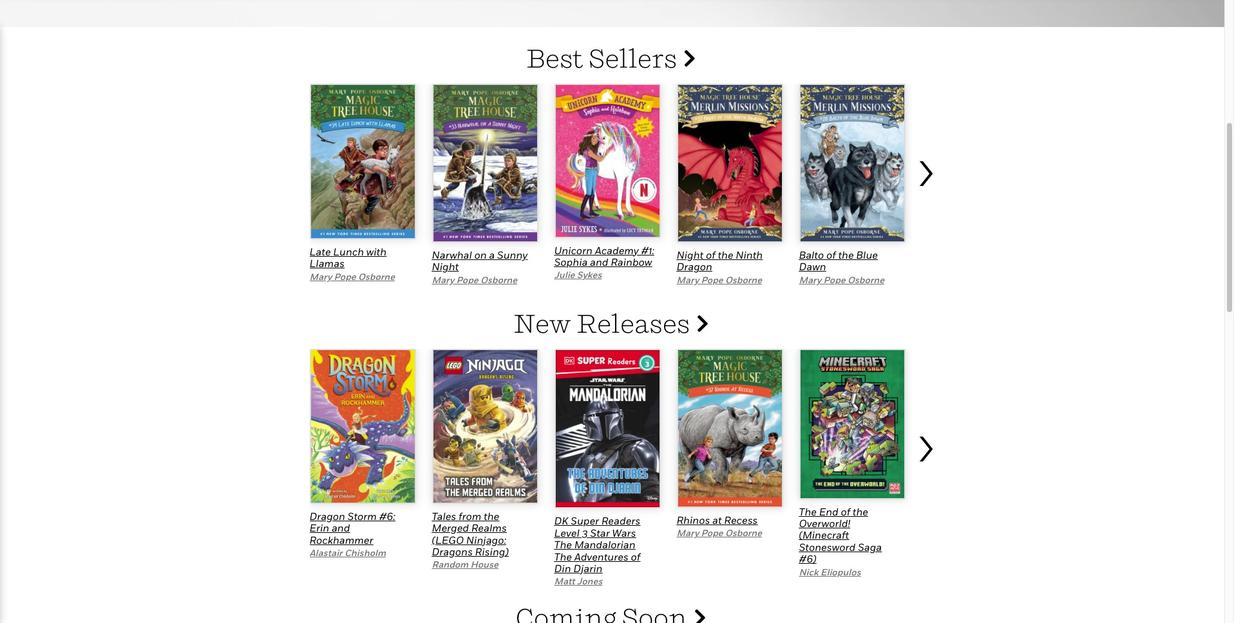 Task type: locate. For each thing, give the bounding box(es) containing it.
sellers
[[589, 42, 678, 73]]

osborne down with on the top left
[[358, 271, 395, 282]]

dawn
[[800, 261, 827, 274]]

tales
[[432, 510, 457, 523]]

llamas
[[310, 257, 345, 270]]

pope down balto of the blue dawn link
[[824, 274, 846, 285]]

mary pope osborne link down narwhal on a sunny night link
[[432, 274, 518, 285]]

mary inside rhinos at recess mary pope osborne
[[677, 528, 700, 539]]

mary pope osborne link for mary
[[310, 271, 395, 282]]

› link
[[916, 130, 941, 294], [916, 406, 941, 588]]

1 horizontal spatial and
[[590, 256, 609, 269]]

0 vertical spatial and
[[590, 256, 609, 269]]

the right from
[[484, 510, 500, 523]]

djarin
[[574, 563, 603, 576]]

new releases link
[[514, 308, 708, 339]]

new releases
[[514, 308, 696, 339]]

osborne inside balto of the blue dawn mary pope osborne
[[848, 274, 885, 285]]

pope inside balto of the blue dawn mary pope osborne
[[824, 274, 846, 285]]

balto of the blue dawn link
[[800, 249, 878, 274]]

(lego
[[432, 534, 464, 547]]

mary for night
[[432, 274, 455, 285]]

3
[[582, 527, 588, 540]]

mary down night of the ninth dragon link
[[677, 274, 700, 285]]

and
[[590, 256, 609, 269], [332, 522, 350, 535]]

and right erin
[[332, 522, 350, 535]]

mary inside night of the ninth dragon mary pope osborne
[[677, 274, 700, 285]]

dragon inside night of the ninth dragon mary pope osborne
[[677, 261, 713, 274]]

at
[[713, 514, 722, 527]]

unicorn
[[555, 244, 593, 257]]

1 vertical spatial dragon
[[310, 510, 345, 523]]

end
[[820, 506, 839, 519]]

›
[[916, 136, 937, 198], [916, 412, 937, 474]]

mary down the rhinos
[[677, 528, 700, 539]]

late
[[310, 246, 331, 258]]

the inside tales from the merged realms (lego ninjago: dragons rising) random house
[[484, 510, 500, 523]]

mary pope osborne link
[[310, 271, 395, 282], [432, 274, 518, 285], [677, 274, 763, 285], [800, 274, 885, 285], [677, 528, 763, 539]]

osborne down ninth
[[726, 274, 763, 285]]

the inside balto of the blue dawn mary pope osborne
[[839, 249, 854, 262]]

mary down "dawn"
[[800, 274, 822, 285]]

osborne inside rhinos at recess mary pope osborne
[[726, 528, 763, 539]]

dragon inside the dragon storm #6: erin and rockhammer alastair chisholm
[[310, 510, 345, 523]]

from
[[459, 510, 482, 523]]

the right "end"
[[853, 506, 869, 519]]

night of the ninth dragon mary pope osborne
[[677, 249, 763, 285]]

dragon
[[677, 261, 713, 274], [310, 510, 345, 523]]

osborne
[[358, 271, 395, 282], [481, 274, 518, 285], [726, 274, 763, 285], [848, 274, 885, 285], [726, 528, 763, 539]]

star
[[591, 527, 610, 540]]

1 › link from the top
[[916, 130, 941, 294]]

osborne inside night of the ninth dragon mary pope osborne
[[726, 274, 763, 285]]

night inside night of the ninth dragon mary pope osborne
[[677, 249, 704, 262]]

mary pope osborne link down balto of the blue dawn link
[[800, 274, 885, 285]]

mary pope osborne link down rhinos at recess link at the right of the page
[[677, 528, 763, 539]]

tales from the merged realms (lego ninjago: dragons rising) random house
[[432, 510, 509, 571]]

0 vertical spatial dragon
[[677, 261, 713, 274]]

osborne down recess
[[726, 528, 763, 539]]

saga
[[859, 541, 883, 554]]

the
[[718, 249, 734, 262], [839, 249, 854, 262], [853, 506, 869, 519], [484, 510, 500, 523]]

#6:
[[379, 510, 396, 523]]

dk super readers level 3 star wars the mandalorian the adventures of din djarin image
[[555, 349, 661, 509]]

0 horizontal spatial and
[[332, 522, 350, 535]]

mary inside balto of the blue dawn mary pope osborne
[[800, 274, 822, 285]]

julie sykes link
[[555, 270, 602, 281]]

pope
[[334, 271, 356, 282], [457, 274, 479, 285], [702, 274, 724, 285], [824, 274, 846, 285], [702, 528, 724, 539]]

rhinos
[[677, 514, 711, 527]]

releases
[[577, 308, 691, 339]]

0 horizontal spatial dragon
[[310, 510, 345, 523]]

› for best sellers
[[916, 136, 937, 198]]

alastair
[[310, 548, 343, 559]]

pope down night of the ninth dragon link
[[702, 274, 724, 285]]

the left blue
[[839, 249, 854, 262]]

pope for narwhal on a sunny night
[[457, 274, 479, 285]]

2 › link from the top
[[916, 406, 941, 588]]

erin
[[310, 522, 329, 535]]

0 vertical spatial ›
[[916, 136, 937, 198]]

pope down narwhal on a sunny night link
[[457, 274, 479, 285]]

0 horizontal spatial night
[[432, 261, 459, 274]]

adventures
[[575, 551, 629, 564]]

mary down narwhal
[[432, 274, 455, 285]]

merged
[[432, 522, 469, 535]]

of left ninth
[[706, 249, 716, 262]]

the
[[800, 506, 817, 519], [555, 539, 572, 552], [555, 551, 572, 564]]

best sellers
[[527, 42, 683, 73]]

dragon storm #6: erin and rockhammer image
[[310, 349, 416, 505]]

dragon storm #6: erin and rockhammer link
[[310, 510, 396, 547]]

new
[[514, 308, 572, 339]]

1 horizontal spatial night
[[677, 249, 704, 262]]

narwhal on a sunny night image
[[432, 84, 539, 243]]

mary pope osborne link down night of the ninth dragon link
[[677, 274, 763, 285]]

rainbow
[[611, 256, 653, 269]]

mary
[[310, 271, 332, 282], [432, 274, 455, 285], [677, 274, 700, 285], [800, 274, 822, 285], [677, 528, 700, 539]]

pope down late lunch with llamas link
[[334, 271, 356, 282]]

osborne inside narwhal on a sunny night mary pope osborne
[[481, 274, 518, 285]]

night right #1:
[[677, 249, 704, 262]]

rhinos at recess mary pope osborne
[[677, 514, 763, 539]]

and inside the dragon storm #6: erin and rockhammer alastair chisholm
[[332, 522, 350, 535]]

1 vertical spatial › link
[[916, 406, 941, 588]]

0 vertical spatial › link
[[916, 130, 941, 294]]

pope inside night of the ninth dragon mary pope osborne
[[702, 274, 724, 285]]

the left ninth
[[718, 249, 734, 262]]

osborne down blue
[[848, 274, 885, 285]]

dragons
[[432, 546, 473, 559]]

of
[[706, 249, 716, 262], [827, 249, 836, 262], [841, 506, 851, 519], [631, 551, 641, 564]]

1 horizontal spatial dragon
[[677, 261, 713, 274]]

dragon left ninth
[[677, 261, 713, 274]]

matt
[[555, 576, 575, 587]]

alastair chisholm link
[[310, 548, 386, 559]]

mary pope osborne link for dawn
[[800, 274, 885, 285]]

eliopulos
[[821, 567, 862, 578]]

unicorn academy #1: sophia and rainbow image
[[555, 84, 661, 238]]

house
[[471, 560, 499, 571]]

mary pope osborne link down late lunch with llamas link
[[310, 271, 395, 282]]

narwhal
[[432, 249, 472, 262]]

mary for dragon
[[677, 274, 700, 285]]

and for unicorn
[[590, 256, 609, 269]]

1 › from the top
[[916, 136, 937, 198]]

2 › from the top
[[916, 412, 937, 474]]

› for new releases
[[916, 412, 937, 474]]

the inside night of the ninth dragon mary pope osborne
[[718, 249, 734, 262]]

pope down at
[[702, 528, 724, 539]]

mandalorian
[[575, 539, 636, 552]]

and inside unicorn academy #1: sophia and rainbow julie sykes
[[590, 256, 609, 269]]

pope inside narwhal on a sunny night mary pope osborne
[[457, 274, 479, 285]]

sunny
[[497, 249, 528, 262]]

of down the 'wars'
[[631, 551, 641, 564]]

of inside dk super readers level 3 star wars the mandalorian the adventures of din djarin matt jones
[[631, 551, 641, 564]]

1 vertical spatial and
[[332, 522, 350, 535]]

rhinos at recess link
[[677, 514, 758, 527]]

late lunch with llamas link
[[310, 246, 387, 270]]

mary down llamas
[[310, 271, 332, 282]]

of inside night of the ninth dragon mary pope osborne
[[706, 249, 716, 262]]

night
[[677, 249, 704, 262], [432, 261, 459, 274]]

narwhal on a sunny night mary pope osborne
[[432, 249, 528, 285]]

› link for new releases
[[916, 406, 941, 588]]

coming soon image
[[693, 603, 706, 624]]

mary inside narwhal on a sunny night mary pope osborne
[[432, 274, 455, 285]]

balto of the blue dawn image
[[800, 84, 906, 243]]

night left on
[[432, 261, 459, 274]]

1 vertical spatial ›
[[916, 412, 937, 474]]

the for dragon
[[718, 249, 734, 262]]

pope inside rhinos at recess mary pope osborne
[[702, 528, 724, 539]]

and for dragon
[[332, 522, 350, 535]]

of right "end"
[[841, 506, 851, 519]]

nick  eliopulos link
[[800, 567, 862, 578]]

the left "end"
[[800, 506, 817, 519]]

rockhammer
[[310, 534, 374, 547]]

and up sykes
[[590, 256, 609, 269]]

osborne for narwhal on a sunny night
[[481, 274, 518, 285]]

osborne down a
[[481, 274, 518, 285]]

osborne for night of the ninth dragon
[[726, 274, 763, 285]]

dragon up rockhammer
[[310, 510, 345, 523]]

of right balto
[[827, 249, 836, 262]]

tales from the merged realms (lego ninjago: dragons rising) image
[[432, 349, 539, 505]]



Task type: describe. For each thing, give the bounding box(es) containing it.
the down level
[[555, 551, 572, 564]]

of inside balto of the blue dawn mary pope osborne
[[827, 249, 836, 262]]

narwhal on a sunny night link
[[432, 249, 528, 274]]

academy
[[595, 244, 639, 257]]

recess
[[725, 514, 758, 527]]

random
[[432, 560, 469, 571]]

late lunch with llamas image
[[310, 84, 416, 240]]

pope inside late lunch with llamas mary pope osborne
[[334, 271, 356, 282]]

night of the ninth dragon image
[[677, 84, 783, 243]]

sykes
[[577, 270, 602, 281]]

unicorn academy #1: sophia and rainbow julie sykes
[[555, 244, 655, 281]]

overworld!
[[800, 518, 851, 530]]

the inside the end of the overworld! (minecraft stonesword saga #6) nick  eliopulos
[[800, 506, 817, 519]]

osborne inside late lunch with llamas mary pope osborne
[[358, 271, 395, 282]]

with
[[367, 246, 387, 258]]

#6)
[[800, 553, 817, 566]]

ninth
[[736, 249, 763, 262]]

night of the ninth dragon link
[[677, 249, 763, 274]]

› link for best sellers
[[916, 130, 941, 294]]

rising)
[[475, 546, 509, 559]]

sophia
[[555, 256, 588, 269]]

wars
[[613, 527, 637, 540]]

osborne for balto of the blue dawn
[[848, 274, 885, 285]]

the end of the overworld! (minecraft stonesword saga #6) image
[[800, 349, 906, 500]]

level
[[555, 527, 580, 540]]

the inside the end of the overworld! (minecraft stonesword saga #6) nick  eliopulos
[[853, 506, 869, 519]]

a
[[489, 249, 495, 262]]

best
[[527, 42, 584, 73]]

lunch
[[333, 246, 364, 258]]

nick
[[800, 567, 819, 578]]

random house link
[[432, 560, 499, 571]]

the for realms
[[484, 510, 500, 523]]

the for dawn
[[839, 249, 854, 262]]

tales from the merged realms (lego ninjago: dragons rising) link
[[432, 510, 509, 559]]

realms
[[472, 522, 507, 535]]

#1:
[[642, 244, 655, 257]]

storm
[[348, 510, 377, 523]]

pope for balto of the blue dawn
[[824, 274, 846, 285]]

chisholm
[[345, 548, 386, 559]]

balto of the blue dawn mary pope osborne
[[800, 249, 885, 285]]

late lunch with llamas mary pope osborne
[[310, 246, 395, 282]]

on
[[475, 249, 487, 262]]

stonesword
[[800, 541, 856, 554]]

night inside narwhal on a sunny night mary pope osborne
[[432, 261, 459, 274]]

of inside the end of the overworld! (minecraft stonesword saga #6) nick  eliopulos
[[841, 506, 851, 519]]

mary pope osborne link for dragon
[[677, 274, 763, 285]]

balto
[[800, 249, 825, 262]]

ninjago:
[[467, 534, 507, 547]]

matt jones link
[[555, 576, 603, 587]]

(minecraft
[[800, 529, 850, 542]]

mary for dawn
[[800, 274, 822, 285]]

the up din
[[555, 539, 572, 552]]

pope for night of the ninth dragon
[[702, 274, 724, 285]]

dk super readers level 3 star wars the mandalorian the adventures of din djarin matt jones
[[555, 515, 641, 587]]

jones
[[577, 576, 603, 587]]

julie
[[555, 270, 575, 281]]

the end of the overworld! (minecraft stonesword saga #6) link
[[800, 506, 883, 566]]

rhinos at recess image
[[677, 349, 783, 509]]

dk
[[555, 515, 569, 528]]

readers
[[602, 515, 641, 528]]

dragon storm #6: erin and rockhammer alastair chisholm
[[310, 510, 396, 559]]

best sellers link
[[527, 42, 695, 73]]

blue
[[857, 249, 878, 262]]

dk super readers level 3 star wars the mandalorian the adventures of din djarin link
[[555, 515, 641, 576]]

mary pope osborne link for pope
[[677, 528, 763, 539]]

super
[[571, 515, 599, 528]]

din
[[555, 563, 571, 576]]

unicorn academy #1: sophia and rainbow link
[[555, 244, 655, 269]]

mary inside late lunch with llamas mary pope osborne
[[310, 271, 332, 282]]

mary pope osborne link for night
[[432, 274, 518, 285]]

the end of the overworld! (minecraft stonesword saga #6) nick  eliopulos
[[800, 506, 883, 578]]



Task type: vqa. For each thing, say whether or not it's contained in the screenshot.
Dawn's mary
yes



